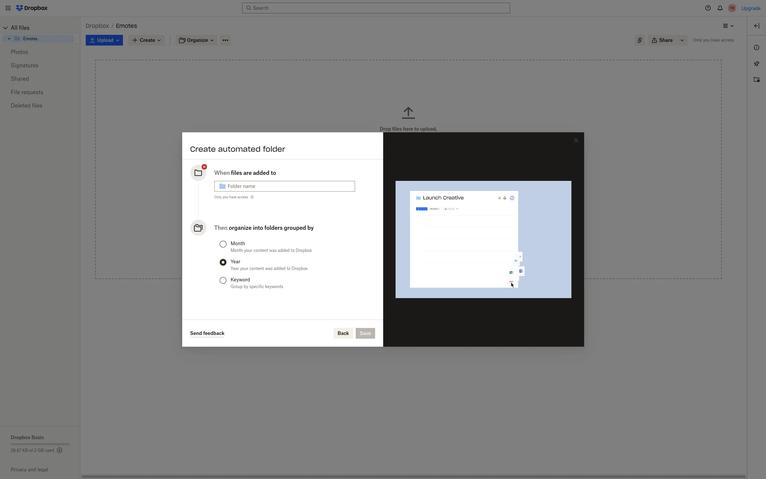 Task type: locate. For each thing, give the bounding box(es) containing it.
year up "keyword"
[[231, 266, 239, 271]]

google
[[396, 203, 412, 209]]

files inside more ways to add content element
[[388, 222, 397, 228]]

kb
[[22, 448, 28, 453]]

added inside year year your content was added to dropbox
[[274, 266, 286, 271]]

to down "request files to be added to this folder"
[[428, 241, 433, 246]]

share inside button
[[660, 37, 673, 43]]

0 horizontal spatial share
[[368, 241, 381, 246]]

2 horizontal spatial access
[[721, 38, 734, 43]]

your inside more ways to add content element
[[421, 184, 431, 190]]

dropbox / emotes
[[86, 22, 137, 29]]

your for year
[[240, 266, 249, 271]]

share and manage access to this folder
[[368, 241, 456, 246]]

share inside more ways to add content element
[[368, 241, 381, 246]]

from
[[409, 184, 420, 190], [385, 203, 395, 209]]

Month radio
[[220, 241, 226, 248]]

share for share and manage access to this folder
[[368, 241, 381, 246]]

0 vertical spatial have
[[711, 38, 720, 43]]

0 vertical spatial and
[[382, 241, 391, 246]]

1 horizontal spatial you
[[704, 38, 710, 43]]

share button
[[648, 35, 677, 46]]

1 vertical spatial emotes
[[23, 36, 38, 41]]

0 vertical spatial month
[[231, 241, 245, 246]]

0 vertical spatial you
[[704, 38, 710, 43]]

was inside month month your content was added to dropbox
[[269, 248, 277, 253]]

dropbox
[[86, 22, 109, 29], [296, 248, 312, 253], [292, 266, 308, 271], [11, 435, 30, 440]]

year
[[231, 259, 240, 264], [231, 266, 239, 271]]

1 vertical spatial content
[[254, 248, 268, 253]]

1 vertical spatial only you have access
[[214, 195, 248, 199]]

upgrade
[[742, 5, 761, 11]]

0 vertical spatial access
[[721, 38, 734, 43]]

emotes right /
[[116, 22, 137, 29]]

0 horizontal spatial by
[[244, 284, 248, 289]]

was up keyword group by specific keywords
[[265, 266, 273, 271]]

open pinned items image
[[753, 60, 761, 68]]

this right access
[[386, 184, 394, 190]]

Year radio
[[220, 259, 226, 266]]

was
[[269, 248, 277, 253], [265, 266, 273, 271]]

your
[[421, 184, 431, 190], [244, 248, 253, 253], [240, 266, 249, 271]]

and
[[382, 241, 391, 246], [28, 467, 36, 473]]

added up keywords
[[274, 266, 286, 271]]

0 vertical spatial year
[[231, 259, 240, 264]]

0 horizontal spatial from
[[385, 203, 395, 209]]

organize into folders grouped by
[[229, 225, 314, 231]]

deleted files link
[[11, 99, 70, 112]]

added right be
[[411, 222, 425, 228]]

emotes
[[116, 22, 137, 29], [23, 36, 38, 41]]

0 horizontal spatial only you have access
[[214, 195, 248, 199]]

to inside drop files here to upload, or use the 'upload' button
[[415, 126, 419, 132]]

1 horizontal spatial access
[[412, 241, 427, 246]]

open details pane image
[[753, 22, 761, 30]]

added inside more ways to add content element
[[411, 222, 425, 228]]

0 horizontal spatial and
[[28, 467, 36, 473]]

1 horizontal spatial and
[[382, 241, 391, 246]]

added up year year your content was added to dropbox
[[278, 248, 290, 253]]

share
[[660, 37, 673, 43], [368, 241, 381, 246]]

content
[[421, 167, 438, 173], [254, 248, 268, 253], [250, 266, 264, 271]]

files for deleted
[[32, 102, 43, 109]]

open activity image
[[753, 76, 761, 84]]

use
[[386, 133, 394, 139]]

your down organize on the top left
[[244, 248, 253, 253]]

files inside tree
[[19, 24, 30, 31]]

1 vertical spatial your
[[244, 248, 253, 253]]

into
[[253, 225, 263, 231]]

by right 'grouped'
[[308, 225, 314, 231]]

shared
[[11, 75, 29, 82]]

1 vertical spatial share
[[368, 241, 381, 246]]

file requests link
[[11, 85, 70, 99]]

automated
[[218, 144, 261, 154]]

1 horizontal spatial from
[[409, 184, 420, 190]]

import
[[368, 203, 383, 209]]

share for share
[[660, 37, 673, 43]]

28.57
[[11, 448, 21, 453]]

1 vertical spatial only
[[214, 195, 222, 199]]

create
[[190, 144, 216, 154]]

month month your content was added to dropbox
[[231, 241, 312, 253]]

0 horizontal spatial have
[[229, 195, 237, 199]]

2 vertical spatial access
[[412, 241, 427, 246]]

and left legal
[[28, 467, 36, 473]]

files for drop
[[392, 126, 402, 132]]

1 horizontal spatial only you have access
[[694, 38, 734, 43]]

was for month
[[269, 248, 277, 253]]

files
[[19, 24, 30, 31], [32, 102, 43, 109], [392, 126, 402, 132], [231, 170, 242, 176], [388, 222, 397, 228]]

only inside create automated folder dialog
[[214, 195, 222, 199]]

0 horizontal spatial access
[[238, 195, 248, 199]]

back
[[338, 330, 349, 336]]

to down 'grouped'
[[291, 248, 295, 253]]

files left be
[[388, 222, 397, 228]]

global header element
[[0, 0, 766, 16]]

content inside month month your content was added to dropbox
[[254, 248, 268, 253]]

0 vertical spatial from
[[409, 184, 420, 190]]

privacy and legal
[[11, 467, 48, 473]]

files left are in the left of the page
[[231, 170, 242, 176]]

0 horizontal spatial only
[[214, 195, 222, 199]]

this down "request files to be added to this folder"
[[434, 241, 442, 246]]

then
[[214, 225, 228, 231]]

this right be
[[432, 222, 440, 228]]

added
[[253, 170, 270, 176], [411, 222, 425, 228], [278, 248, 290, 253], [274, 266, 286, 271]]

1 horizontal spatial have
[[711, 38, 720, 43]]

files right all
[[19, 24, 30, 31]]

dropbox inside month month your content was added to dropbox
[[296, 248, 312, 253]]

create automated folder dialog
[[182, 132, 584, 347]]

0 horizontal spatial you
[[223, 195, 228, 199]]

'upload'
[[403, 133, 421, 139]]

1 vertical spatial month
[[231, 248, 243, 253]]

1 vertical spatial from
[[385, 203, 395, 209]]

and inside more ways to add content element
[[382, 241, 391, 246]]

2 vertical spatial your
[[240, 266, 249, 271]]

content up year year your content was added to dropbox
[[254, 248, 268, 253]]

1 year from the top
[[231, 259, 240, 264]]

0 vertical spatial only
[[694, 38, 702, 43]]

your up "keyword"
[[240, 266, 249, 271]]

0 horizontal spatial emotes
[[23, 36, 38, 41]]

only you have access
[[694, 38, 734, 43], [214, 195, 248, 199]]

your inside month month your content was added to dropbox
[[244, 248, 253, 253]]

1 horizontal spatial share
[[660, 37, 673, 43]]

your inside year year your content was added to dropbox
[[240, 266, 249, 271]]

feedback
[[203, 330, 225, 336]]

Folder name text field
[[228, 183, 351, 190]]

month right month 'option'
[[231, 241, 245, 246]]

year right year option
[[231, 259, 240, 264]]

1 vertical spatial and
[[28, 467, 36, 473]]

content up keyword group by specific keywords
[[250, 266, 264, 271]]

to right here
[[415, 126, 419, 132]]

folder inside create automated folder dialog
[[263, 144, 285, 154]]

1 vertical spatial this
[[432, 222, 440, 228]]

month down organize on the top left
[[231, 248, 243, 253]]

1 horizontal spatial only
[[694, 38, 702, 43]]

file
[[11, 89, 20, 96]]

0 vertical spatial emotes
[[116, 22, 137, 29]]

files down file requests link
[[32, 102, 43, 109]]

gb
[[38, 448, 44, 453]]

files inside drop files here to upload, or use the 'upload' button
[[392, 126, 402, 132]]

from right import
[[385, 203, 395, 209]]

signatures link
[[11, 59, 70, 72]]

1 vertical spatial year
[[231, 266, 239, 271]]

content right 'add'
[[421, 167, 438, 173]]

more
[[379, 167, 391, 173]]

your for month
[[244, 248, 253, 253]]

by down "keyword"
[[244, 284, 248, 289]]

added inside month month your content was added to dropbox
[[278, 248, 290, 253]]

specific
[[250, 284, 264, 289]]

from down 'add'
[[409, 184, 420, 190]]

1 vertical spatial you
[[223, 195, 228, 199]]

access
[[721, 38, 734, 43], [238, 195, 248, 199], [412, 241, 427, 246]]

privacy
[[11, 467, 27, 473]]

and for legal
[[28, 467, 36, 473]]

keyword
[[231, 277, 250, 283]]

file requests
[[11, 89, 43, 96]]

folder
[[263, 144, 285, 154], [395, 184, 408, 190], [441, 222, 454, 228], [444, 241, 456, 246]]

0 vertical spatial share
[[660, 37, 673, 43]]

desktop
[[432, 184, 450, 190]]

deleted files
[[11, 102, 43, 109]]

to down month month your content was added to dropbox
[[287, 266, 291, 271]]

28.57 kb of 2 gb used
[[11, 448, 54, 453]]

import from google drive
[[368, 203, 425, 209]]

1 vertical spatial access
[[238, 195, 248, 199]]

0 vertical spatial content
[[421, 167, 438, 173]]

and left the manage
[[382, 241, 391, 246]]

2 year from the top
[[231, 266, 239, 271]]

1 vertical spatial was
[[265, 266, 273, 271]]

0 vertical spatial was
[[269, 248, 277, 253]]

more ways to add content
[[379, 167, 438, 173]]

/
[[111, 23, 114, 28]]

have
[[711, 38, 720, 43], [229, 195, 237, 199]]

month
[[231, 241, 245, 246], [231, 248, 243, 253]]

to inside month month your content was added to dropbox
[[291, 248, 295, 253]]

files up "the" in the top right of the page
[[392, 126, 402, 132]]

to
[[415, 126, 419, 132], [405, 167, 410, 173], [271, 170, 276, 176], [399, 222, 403, 228], [426, 222, 431, 228], [428, 241, 433, 246], [291, 248, 295, 253], [287, 266, 291, 271]]

was up year year your content was added to dropbox
[[269, 248, 277, 253]]

to inside year year your content was added to dropbox
[[287, 266, 291, 271]]

you
[[704, 38, 710, 43], [223, 195, 228, 199]]

button
[[422, 133, 437, 139]]

0 vertical spatial this
[[386, 184, 394, 190]]

send feedback button
[[190, 329, 225, 337]]

only
[[694, 38, 702, 43], [214, 195, 222, 199]]

more ways to add content element
[[352, 167, 466, 257]]

0 vertical spatial your
[[421, 184, 431, 190]]

1 horizontal spatial by
[[308, 225, 314, 231]]

0 vertical spatial by
[[308, 225, 314, 231]]

2 vertical spatial content
[[250, 266, 264, 271]]

1 vertical spatial have
[[229, 195, 237, 199]]

privacy and legal link
[[11, 467, 80, 473]]

back button
[[334, 328, 353, 339]]

files for all
[[19, 24, 30, 31]]

was inside year year your content was added to dropbox
[[265, 266, 273, 271]]

your left desktop
[[421, 184, 431, 190]]

send
[[190, 330, 202, 336]]

content inside year year your content was added to dropbox
[[250, 266, 264, 271]]

are
[[243, 170, 252, 176]]

emotes down the all files
[[23, 36, 38, 41]]

1 vertical spatial by
[[244, 284, 248, 289]]

was for year
[[265, 266, 273, 271]]



Task type: vqa. For each thing, say whether or not it's contained in the screenshot.
0
no



Task type: describe. For each thing, give the bounding box(es) containing it.
all files tree
[[1, 22, 80, 44]]

1 horizontal spatial emotes
[[116, 22, 137, 29]]

access inside create automated folder dialog
[[238, 195, 248, 199]]

get more space image
[[55, 446, 64, 454]]

legal
[[37, 467, 48, 473]]

access
[[368, 184, 384, 190]]

be
[[404, 222, 410, 228]]

to left 'add'
[[405, 167, 410, 173]]

request files to be added to this folder
[[368, 222, 454, 228]]

manage
[[392, 241, 411, 246]]

add
[[411, 167, 419, 173]]

drive
[[414, 203, 425, 209]]

request
[[368, 222, 387, 228]]

2
[[34, 448, 37, 453]]

to up folder name text box on the top left of the page
[[271, 170, 276, 176]]

dropbox logo - go to the homepage image
[[13, 3, 50, 13]]

folders
[[265, 225, 283, 231]]

2 vertical spatial this
[[434, 241, 442, 246]]

all
[[11, 24, 18, 31]]

emotes inside "link"
[[23, 36, 38, 41]]

of
[[29, 448, 33, 453]]

dropbox link
[[86, 21, 109, 30]]

grouped
[[284, 225, 306, 231]]

drop files here to upload, or use the 'upload' button
[[380, 126, 437, 139]]

access this folder from your desktop
[[368, 184, 450, 190]]

here
[[403, 126, 413, 132]]

to left be
[[399, 222, 403, 228]]

and for manage
[[382, 241, 391, 246]]

dropbox basic
[[11, 435, 44, 440]]

keyword group by specific keywords
[[231, 277, 283, 289]]

upload,
[[420, 126, 437, 132]]

when
[[214, 170, 230, 176]]

photos
[[11, 49, 28, 55]]

signatures
[[11, 62, 38, 69]]

keywords
[[265, 284, 283, 289]]

content for year
[[250, 266, 264, 271]]

all files link
[[11, 22, 80, 33]]

all files
[[11, 24, 30, 31]]

content for month
[[254, 248, 268, 253]]

have inside create automated folder dialog
[[229, 195, 237, 199]]

to right be
[[426, 222, 431, 228]]

files for request
[[388, 222, 397, 228]]

requests
[[21, 89, 43, 96]]

group
[[231, 284, 243, 289]]

year year your content was added to dropbox
[[231, 259, 308, 271]]

used
[[45, 448, 54, 453]]

upgrade link
[[742, 5, 761, 11]]

emotes link
[[14, 35, 74, 43]]

folder permissions image
[[250, 194, 255, 200]]

files are added to
[[231, 170, 276, 176]]

basic
[[32, 435, 44, 440]]

the
[[395, 133, 402, 139]]

ways
[[392, 167, 404, 173]]

open information panel image
[[753, 44, 761, 52]]

Keyword radio
[[220, 277, 226, 284]]

or
[[380, 133, 385, 139]]

send feedback
[[190, 330, 225, 336]]

by inside keyword group by specific keywords
[[244, 284, 248, 289]]

photos link
[[11, 45, 70, 59]]

added right are in the left of the page
[[253, 170, 270, 176]]

shared link
[[11, 72, 70, 85]]

deleted
[[11, 102, 31, 109]]

0 vertical spatial only you have access
[[694, 38, 734, 43]]

files inside create automated folder dialog
[[231, 170, 242, 176]]

dropbox inside year year your content was added to dropbox
[[292, 266, 308, 271]]

you inside create automated folder dialog
[[223, 195, 228, 199]]

access inside more ways to add content element
[[412, 241, 427, 246]]

organize
[[229, 225, 252, 231]]

only you have access inside create automated folder dialog
[[214, 195, 248, 199]]

create automated folder
[[190, 144, 285, 154]]

2 month from the top
[[231, 248, 243, 253]]

drop
[[380, 126, 391, 132]]

1 month from the top
[[231, 241, 245, 246]]



